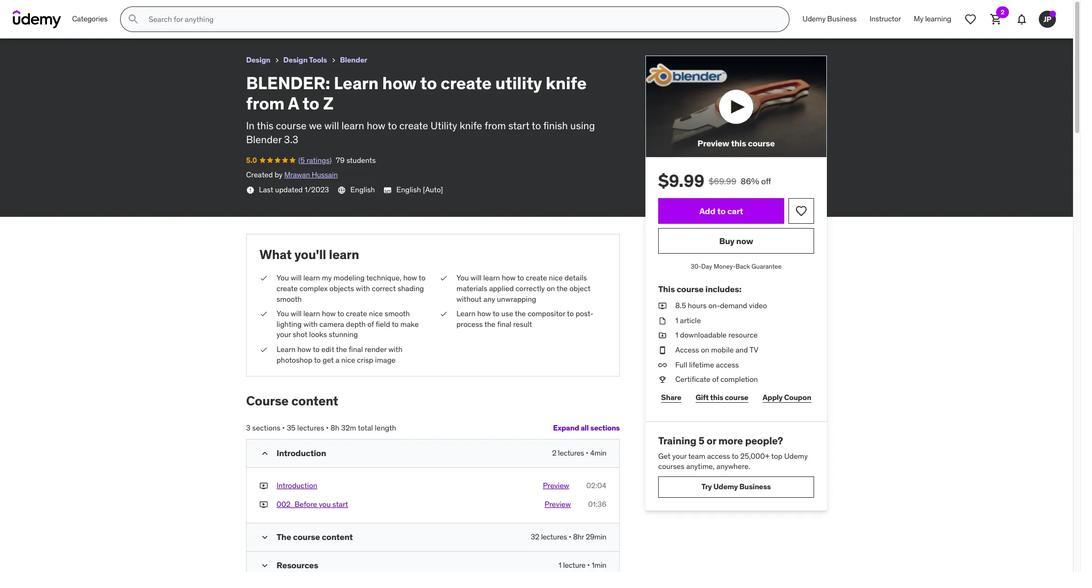 Task type: describe. For each thing, give the bounding box(es) containing it.
this
[[659, 284, 675, 294]]

Search for anything text field
[[147, 10, 777, 28]]

lecture
[[563, 560, 586, 570]]

blender inside blender: learn how to create utility knife from a to z in this course we will learn how to create utility knife from start to finish using blender 3.3
[[246, 133, 282, 146]]

1 vertical spatial ratings)
[[307, 155, 332, 165]]

downloadable
[[680, 330, 727, 340]]

mrawan
[[285, 170, 310, 180]]

how inside you will learn how to create nice smooth lighting with camera depth of field to make your shot looks stunning
[[322, 309, 336, 318]]

0 vertical spatial 79 students
[[70, 18, 109, 28]]

back
[[736, 262, 750, 270]]

you'll
[[295, 246, 326, 263]]

0 vertical spatial udemy
[[803, 14, 826, 24]]

you
[[319, 500, 331, 509]]

• left 35
[[282, 423, 285, 433]]

learn inside learn how to use the compositor to post- process the final result
[[457, 309, 476, 318]]

this for gift this course
[[711, 393, 724, 402]]

1 vertical spatial on
[[701, 345, 710, 355]]

resources
[[277, 560, 319, 571]]

design link
[[246, 53, 271, 67]]

nice inside learn how to edit the final render with photoshop to get a nice crisp image
[[341, 355, 355, 365]]

final inside learn how to use the compositor to post- process the final result
[[498, 319, 512, 329]]

design tools link
[[283, 53, 327, 67]]

demand
[[720, 301, 748, 310]]

course
[[246, 393, 289, 409]]

small image for introduction
[[260, 448, 270, 459]]

1 horizontal spatial students
[[347, 155, 376, 165]]

the
[[277, 532, 291, 542]]

shot
[[293, 330, 308, 339]]

the up result
[[515, 309, 526, 318]]

nice for the
[[549, 273, 563, 283]]

certificate
[[676, 375, 711, 384]]

2 vertical spatial knife
[[460, 119, 482, 132]]

day
[[702, 262, 713, 270]]

shading
[[398, 284, 424, 293]]

knife for blender: learn how to create utility knife from a to z in this course we will learn how to create utility knife from start to finish using blender 3.3
[[546, 72, 587, 94]]

3 sections • 35 lectures • 8h 32m total length
[[246, 423, 396, 433]]

looks
[[309, 330, 327, 339]]

course inside blender: learn how to create utility knife from a to z in this course we will learn how to create utility knife from start to finish using blender 3.3
[[276, 119, 307, 132]]

my
[[914, 14, 924, 24]]

last updated 1/2023
[[259, 185, 329, 194]]

english [auto]
[[397, 185, 443, 194]]

1 vertical spatial 79
[[336, 155, 345, 165]]

preview for 01:36
[[545, 500, 571, 509]]

learn for you will learn how to create nice details materials applied correctly on the object without any unwrapping
[[484, 273, 500, 283]]

to inside training 5 or more people? get your team access to 25,000+ top udemy courses anytime, anywhere.
[[732, 451, 739, 461]]

with inside you will learn my modeling technique, how to create complex objects with correct shading smooth
[[356, 284, 370, 293]]

full lifetime access
[[676, 360, 739, 369]]

photoshop
[[277, 355, 313, 365]]

training
[[659, 434, 697, 447]]

certificate of completion
[[676, 375, 758, 384]]

jp
[[1044, 14, 1052, 24]]

you will learn how to create nice details materials applied correctly on the object without any unwrapping
[[457, 273, 591, 304]]

xsmall image for full lifetime access
[[659, 360, 667, 370]]

top
[[772, 451, 783, 461]]

guarantee
[[752, 262, 782, 270]]

5
[[699, 434, 705, 447]]

what
[[260, 246, 292, 263]]

learn for you will learn how to create nice smooth lighting with camera depth of field to make your shot looks stunning
[[304, 309, 320, 318]]

1 horizontal spatial business
[[828, 14, 857, 24]]

2 vertical spatial udemy
[[714, 482, 738, 492]]

smooth inside you will learn my modeling technique, how to create complex objects with correct shading smooth
[[277, 294, 302, 304]]

course right the
[[293, 532, 320, 542]]

xsmall image right "tools"
[[329, 56, 338, 65]]

start inside blender: learn how to create utility knife from a to z in this course we will learn how to create utility knife from start to finish using blender 3.3
[[509, 119, 530, 132]]

1 vertical spatial of
[[713, 375, 719, 384]]

access
[[676, 345, 700, 355]]

notifications image
[[1016, 13, 1029, 26]]

this inside blender: learn how to create utility knife from a to z in this course we will learn how to create utility knife from start to finish using blender 3.3
[[257, 119, 274, 132]]

course down "completion"
[[725, 393, 749, 402]]

2 vertical spatial 1
[[559, 560, 562, 570]]

create inside you will learn my modeling technique, how to create complex objects with correct shading smooth
[[277, 284, 298, 293]]

0 horizontal spatial ratings)
[[40, 18, 65, 28]]

86%
[[741, 176, 760, 187]]

my learning
[[914, 14, 952, 24]]

apply coupon button
[[760, 387, 815, 409]]

xsmall image for you will learn my modeling technique, how to create complex objects with correct shading smooth
[[260, 273, 268, 284]]

the inside learn how to edit the final render with photoshop to get a nice crisp image
[[336, 344, 347, 354]]

gift this course
[[696, 393, 749, 402]]

0 vertical spatial content
[[292, 393, 338, 409]]

compositor
[[528, 309, 566, 318]]

lighting
[[277, 319, 302, 329]]

start inside button
[[333, 500, 348, 509]]

on inside the 'you will learn how to create nice details materials applied correctly on the object without any unwrapping'
[[547, 284, 555, 293]]

$69.99
[[709, 176, 737, 187]]

lifetime
[[689, 360, 715, 369]]

wishlist image
[[965, 13, 978, 26]]

0 vertical spatial access
[[716, 360, 739, 369]]

without
[[457, 294, 482, 304]]

8hr
[[573, 532, 584, 542]]

course content
[[246, 393, 338, 409]]

your inside you will learn how to create nice smooth lighting with camera depth of field to make your shot looks stunning
[[277, 330, 291, 339]]

submit search image
[[127, 13, 140, 26]]

small image for resources
[[260, 560, 270, 571]]

complex
[[300, 284, 328, 293]]

what you'll learn
[[260, 246, 359, 263]]

preview inside preview this course 'button'
[[698, 138, 730, 149]]

xsmall image for you will learn how to create nice details materials applied correctly on the object without any unwrapping
[[440, 273, 448, 284]]

learn inside blender: learn how to create utility knife from a to z in this course we will learn how to create utility knife from start to finish using blender 3.3
[[334, 72, 379, 94]]

1/2023
[[305, 185, 329, 194]]

z for blender: learn how to create utility knife from a to z in this course we will learn how to create utility knife from start to finish using blender 3.3
[[323, 93, 334, 114]]

learn how to edit the final render with photoshop to get a nice crisp image
[[277, 344, 403, 365]]

tools
[[309, 55, 327, 65]]

off
[[762, 176, 772, 187]]

resource
[[729, 330, 758, 340]]

jp link
[[1035, 6, 1061, 32]]

field
[[376, 319, 390, 329]]

english for english [auto]
[[397, 185, 421, 194]]

finish
[[544, 119, 568, 132]]

will inside blender: learn how to create utility knife from a to z in this course we will learn how to create utility knife from start to finish using blender 3.3
[[325, 119, 339, 132]]

to inside add to cart button
[[718, 205, 726, 216]]

expand all sections
[[553, 423, 620, 433]]

• for resources
[[588, 560, 590, 570]]

02:04
[[587, 481, 607, 490]]

1 vertical spatial business
[[740, 482, 771, 492]]

applied
[[489, 284, 514, 293]]

gift
[[696, 393, 709, 402]]

udemy business
[[803, 14, 857, 24]]

0 vertical spatial (5 ratings)
[[32, 18, 65, 28]]

add
[[700, 205, 716, 216]]

xsmall image for last updated 1/2023
[[246, 186, 255, 194]]

xsmall image for 8.5 hours on-demand video
[[659, 301, 667, 311]]

learn for you will learn my modeling technique, how to create complex objects with correct shading smooth
[[304, 273, 320, 283]]

learn how to use the compositor to post- process the final result
[[457, 309, 594, 329]]

xsmall image for learn how to use the compositor to post- process the final result
[[440, 309, 448, 319]]

process
[[457, 319, 483, 329]]

share button
[[659, 387, 685, 409]]

mobile
[[712, 345, 734, 355]]

or
[[707, 434, 717, 447]]

materials
[[457, 284, 488, 293]]

2 link
[[984, 6, 1010, 32]]

instructor
[[870, 14, 902, 24]]

apply
[[763, 393, 783, 402]]

categories button
[[66, 6, 114, 32]]

0 horizontal spatial 5.0
[[9, 18, 19, 28]]

a for blender: learn how to create utility knife from a to z in this course we will learn how to create utility knife from start to finish using blender 3.3
[[288, 93, 299, 114]]

the right the process
[[485, 319, 496, 329]]

udemy business link
[[797, 6, 864, 32]]

from for blender: learn how to create utility knife from a to z in this course we will learn how to create utility knife from start to finish using blender 3.3
[[246, 93, 285, 114]]

final inside learn how to edit the final render with photoshop to get a nice crisp image
[[349, 344, 363, 354]]

1 vertical spatial content
[[322, 532, 353, 542]]

0 vertical spatial lectures
[[297, 423, 324, 433]]

a for blender: learn how to create utility knife from a to z
[[204, 5, 210, 15]]

try
[[702, 482, 712, 492]]

last
[[259, 185, 273, 194]]

will for you will learn how to create nice details materials applied correctly on the object without any unwrapping
[[471, 273, 482, 283]]

1 vertical spatial 79 students
[[336, 155, 376, 165]]

blender: for blender: learn how to create utility knife from a to z in this course we will learn how to create utility knife from start to finish using blender 3.3
[[246, 72, 330, 94]]

1 horizontal spatial (5
[[298, 155, 305, 165]]

how inside the 'you will learn how to create nice details materials applied correctly on the object without any unwrapping'
[[502, 273, 516, 283]]

to inside the 'you will learn how to create nice details materials applied correctly on the object without any unwrapping'
[[518, 273, 524, 283]]

1 vertical spatial 5.0
[[246, 155, 257, 165]]

we
[[309, 119, 322, 132]]



Task type: vqa. For each thing, say whether or not it's contained in the screenshot.
leftmost "(5"
yes



Task type: locate. For each thing, give the bounding box(es) containing it.
utility inside blender: learn how to create utility knife from a to z in this course we will learn how to create utility knife from start to finish using blender 3.3
[[496, 72, 542, 94]]

design for design tools
[[283, 55, 308, 65]]

create inside you will learn how to create nice smooth lighting with camera depth of field to make your shot looks stunning
[[346, 309, 367, 318]]

access down or
[[707, 451, 731, 461]]

1
[[676, 316, 679, 325], [676, 330, 679, 340], [559, 560, 562, 570]]

how
[[77, 5, 95, 15], [383, 72, 417, 94], [367, 119, 386, 132], [404, 273, 417, 283], [502, 273, 516, 283], [322, 309, 336, 318], [478, 309, 491, 318], [297, 344, 311, 354]]

sections right 3
[[252, 423, 281, 433]]

start left finish
[[509, 119, 530, 132]]

of left field
[[368, 319, 374, 329]]

buy
[[720, 235, 735, 246]]

2 small image from the top
[[260, 532, 270, 543]]

nice for of
[[369, 309, 383, 318]]

lectures right 32
[[541, 532, 567, 542]]

1 vertical spatial this
[[732, 138, 747, 149]]

blender:
[[9, 5, 51, 15], [246, 72, 330, 94]]

will inside the 'you will learn how to create nice details materials applied correctly on the object without any unwrapping'
[[471, 273, 482, 283]]

nice
[[549, 273, 563, 283], [369, 309, 383, 318], [341, 355, 355, 365]]

1 small image from the top
[[260, 448, 270, 459]]

start
[[509, 119, 530, 132], [333, 500, 348, 509]]

1 horizontal spatial english
[[397, 185, 421, 194]]

1 vertical spatial (5 ratings)
[[298, 155, 332, 165]]

0 vertical spatial from
[[183, 5, 202, 15]]

create inside the 'you will learn how to create nice details materials applied correctly on the object without any unwrapping'
[[526, 273, 547, 283]]

1 vertical spatial start
[[333, 500, 348, 509]]

your inside training 5 or more people? get your team access to 25,000+ top udemy courses anytime, anywhere.
[[673, 451, 687, 461]]

learn inside you will learn my modeling technique, how to create complex objects with correct shading smooth
[[304, 273, 320, 283]]

any
[[484, 294, 495, 304]]

2 vertical spatial from
[[485, 119, 506, 132]]

xsmall image up share
[[659, 375, 667, 385]]

(5 ratings) left categories dropdown button
[[32, 18, 65, 28]]

01:36
[[588, 500, 607, 509]]

your up courses
[[673, 451, 687, 461]]

1 downloadable resource
[[676, 330, 758, 340]]

xsmall image left full at the bottom right of page
[[659, 360, 667, 370]]

english right course language image
[[351, 185, 375, 194]]

buy now
[[720, 235, 754, 246]]

the course content
[[277, 532, 353, 542]]

1 horizontal spatial start
[[509, 119, 530, 132]]

0 horizontal spatial sections
[[252, 423, 281, 433]]

blender: learn how to create utility knife from a to z
[[9, 5, 227, 15]]

content
[[292, 393, 338, 409], [322, 532, 353, 542]]

$9.99 $69.99 86% off
[[659, 170, 772, 192]]

course up 3.3
[[276, 119, 307, 132]]

2 horizontal spatial this
[[732, 138, 747, 149]]

on down the downloadable
[[701, 345, 710, 355]]

preview up the $9.99 $69.99 86% off
[[698, 138, 730, 149]]

how inside you will learn my modeling technique, how to create complex objects with correct shading smooth
[[404, 273, 417, 283]]

will for you will learn how to create nice smooth lighting with camera depth of field to make your shot looks stunning
[[291, 309, 302, 318]]

lectures down expand
[[558, 448, 584, 458]]

hussain
[[312, 170, 338, 180]]

course up hours on the right of page
[[677, 284, 704, 294]]

smooth inside you will learn how to create nice smooth lighting with camera depth of field to make your shot looks stunning
[[385, 309, 410, 318]]

instructor link
[[864, 6, 908, 32]]

my
[[322, 273, 332, 283]]

z inside blender: learn how to create utility knife from a to z in this course we will learn how to create utility knife from start to finish using blender 3.3
[[323, 93, 334, 114]]

2 down expand
[[552, 448, 557, 458]]

xsmall image for certificate of completion
[[659, 375, 667, 385]]

this up 86%
[[732, 138, 747, 149]]

business left instructor
[[828, 14, 857, 24]]

lectures for introduction
[[558, 448, 584, 458]]

xsmall image for you will learn how to create nice smooth lighting with camera depth of field to make your shot looks stunning
[[260, 309, 268, 319]]

nice right a on the left of page
[[341, 355, 355, 365]]

0 horizontal spatial nice
[[341, 355, 355, 365]]

learn up "applied"
[[484, 273, 500, 283]]

design for design
[[246, 55, 271, 65]]

training 5 or more people? get your team access to 25,000+ top udemy courses anytime, anywhere.
[[659, 434, 808, 471]]

8.5
[[676, 301, 686, 310]]

2 vertical spatial with
[[389, 344, 403, 354]]

access down mobile at right
[[716, 360, 739, 369]]

1 vertical spatial final
[[349, 344, 363, 354]]

0 horizontal spatial utility
[[135, 5, 159, 15]]

preview
[[698, 138, 730, 149], [543, 481, 570, 490], [545, 500, 571, 509]]

will up lighting
[[291, 309, 302, 318]]

xsmall image for access on mobile and tv
[[659, 345, 667, 356]]

using
[[571, 119, 595, 132]]

how inside learn how to edit the final render with photoshop to get a nice crisp image
[[297, 344, 311, 354]]

this inside 'button'
[[732, 138, 747, 149]]

this right 'in'
[[257, 119, 274, 132]]

knife up finish
[[546, 72, 587, 94]]

79 up hussain
[[336, 155, 345, 165]]

learn up the modeling
[[329, 246, 359, 263]]

0 vertical spatial utility
[[135, 5, 159, 15]]

learn inside blender: learn how to create utility knife from a to z in this course we will learn how to create utility knife from start to finish using blender 3.3
[[342, 119, 364, 132]]

knife for blender: learn how to create utility knife from a to z
[[160, 5, 181, 15]]

0 horizontal spatial design
[[246, 55, 271, 65]]

learn for what you'll learn
[[329, 246, 359, 263]]

to
[[97, 5, 105, 15], [212, 5, 220, 15], [420, 72, 437, 94], [303, 93, 320, 114], [388, 119, 397, 132], [532, 119, 541, 132], [718, 205, 726, 216], [419, 273, 426, 283], [518, 273, 524, 283], [338, 309, 344, 318], [493, 309, 500, 318], [567, 309, 574, 318], [392, 319, 399, 329], [313, 344, 320, 354], [314, 355, 321, 365], [732, 451, 739, 461]]

• left 8hr
[[569, 532, 572, 542]]

79 students up course language image
[[336, 155, 376, 165]]

1 horizontal spatial design
[[283, 55, 308, 65]]

2
[[1001, 8, 1005, 16], [552, 448, 557, 458]]

1 horizontal spatial 79 students
[[336, 155, 376, 165]]

0 vertical spatial knife
[[160, 5, 181, 15]]

(5 ratings) up mrawan hussain link
[[298, 155, 332, 165]]

preview for 02:04
[[543, 481, 570, 490]]

smooth up make
[[385, 309, 410, 318]]

• left 4min
[[586, 448, 589, 458]]

0 vertical spatial z
[[222, 5, 227, 15]]

xsmall image for learn how to edit the final render with photoshop to get a nice crisp image
[[260, 344, 268, 355]]

0 horizontal spatial with
[[304, 319, 318, 329]]

access inside training 5 or more people? get your team access to 25,000+ top udemy courses anytime, anywhere.
[[707, 451, 731, 461]]

small image left the
[[260, 532, 270, 543]]

2 vertical spatial preview
[[545, 500, 571, 509]]

the down details
[[557, 284, 568, 293]]

2 vertical spatial this
[[711, 393, 724, 402]]

2 left notifications image
[[1001, 8, 1005, 16]]

nice inside you will learn how to create nice smooth lighting with camera depth of field to make your shot looks stunning
[[369, 309, 383, 318]]

the up a on the left of page
[[336, 344, 347, 354]]

the inside the 'you will learn how to create nice details materials applied correctly on the object without any unwrapping'
[[557, 284, 568, 293]]

0 vertical spatial students
[[80, 18, 109, 28]]

apply coupon
[[763, 393, 812, 402]]

0 horizontal spatial smooth
[[277, 294, 302, 304]]

$9.99
[[659, 170, 705, 192]]

z for blender: learn how to create utility knife from a to z
[[222, 5, 227, 15]]

1 horizontal spatial this
[[711, 393, 724, 402]]

30-
[[691, 262, 702, 270]]

blender
[[340, 55, 367, 65], [246, 133, 282, 146]]

2 design from the left
[[283, 55, 308, 65]]

final
[[498, 319, 512, 329], [349, 344, 363, 354]]

1 horizontal spatial 79
[[336, 155, 345, 165]]

shopping cart with 2 items image
[[990, 13, 1003, 26]]

1 vertical spatial 2
[[552, 448, 557, 458]]

(5
[[32, 18, 38, 28], [298, 155, 305, 165]]

1 horizontal spatial 5.0
[[246, 155, 257, 165]]

utility
[[431, 119, 457, 132]]

get
[[659, 451, 671, 461]]

blender: inside blender: learn how to create utility knife from a to z in this course we will learn how to create utility knife from start to finish using blender 3.3
[[246, 72, 330, 94]]

• for introduction
[[586, 448, 589, 458]]

camera
[[320, 319, 344, 329]]

with up 'looks'
[[304, 319, 318, 329]]

1 horizontal spatial ratings)
[[307, 155, 332, 165]]

0 vertical spatial your
[[277, 330, 291, 339]]

your
[[277, 330, 291, 339], [673, 451, 687, 461]]

you inside you will learn my modeling technique, how to create complex objects with correct shading smooth
[[277, 273, 289, 283]]

lectures for the course content
[[541, 532, 567, 542]]

0 vertical spatial (5
[[32, 18, 38, 28]]

0 vertical spatial preview
[[698, 138, 730, 149]]

1 horizontal spatial blender
[[340, 55, 367, 65]]

2 horizontal spatial nice
[[549, 273, 563, 283]]

preview up 32 lectures • 8hr 29min
[[545, 500, 571, 509]]

learn inside learn how to edit the final render with photoshop to get a nice crisp image
[[277, 344, 296, 354]]

will up 'complex'
[[291, 273, 302, 283]]

anywhere.
[[717, 462, 751, 471]]

002_before you start
[[277, 500, 348, 509]]

1 vertical spatial lectures
[[558, 448, 584, 458]]

will inside you will learn how to create nice smooth lighting with camera depth of field to make your shot looks stunning
[[291, 309, 302, 318]]

with inside you will learn how to create nice smooth lighting with camera depth of field to make your shot looks stunning
[[304, 319, 318, 329]]

2 for 2
[[1001, 8, 1005, 16]]

course language image
[[338, 186, 346, 194]]

english right closed captions icon
[[397, 185, 421, 194]]

0 horizontal spatial knife
[[160, 5, 181, 15]]

utility for blender: learn how to create utility knife from a to z
[[135, 5, 159, 15]]

blender link
[[340, 53, 367, 67]]

xsmall image down this
[[659, 301, 667, 311]]

you down what
[[277, 273, 289, 283]]

1 for 1 downloadable resource
[[676, 330, 679, 340]]

you for you will learn how to create nice smooth lighting with camera depth of field to make your shot looks stunning
[[277, 309, 289, 318]]

english for english
[[351, 185, 375, 194]]

1 design from the left
[[246, 55, 271, 65]]

content up 3 sections • 35 lectures • 8h 32m total length
[[292, 393, 338, 409]]

1 vertical spatial 1
[[676, 330, 679, 340]]

will up materials
[[471, 273, 482, 283]]

udemy image
[[13, 10, 61, 28]]

access on mobile and tv
[[676, 345, 759, 355]]

0 vertical spatial this
[[257, 119, 274, 132]]

courses
[[659, 462, 685, 471]]

you for you will learn how to create nice details materials applied correctly on the object without any unwrapping
[[457, 273, 469, 283]]

a
[[204, 5, 210, 15], [288, 93, 299, 114]]

a inside blender: learn how to create utility knife from a to z in this course we will learn how to create utility knife from start to finish using blender 3.3
[[288, 93, 299, 114]]

image
[[375, 355, 396, 365]]

2 lectures • 4min
[[552, 448, 607, 458]]

your down lighting
[[277, 330, 291, 339]]

will inside you will learn my modeling technique, how to create complex objects with correct shading smooth
[[291, 273, 302, 283]]

1 introduction from the top
[[277, 448, 326, 458]]

you will learn how to create nice smooth lighting with camera depth of field to make your shot looks stunning
[[277, 309, 419, 339]]

ratings) up hussain
[[307, 155, 332, 165]]

2 horizontal spatial knife
[[546, 72, 587, 94]]

knife
[[160, 5, 181, 15], [546, 72, 587, 94], [460, 119, 482, 132]]

details
[[565, 273, 587, 283]]

2 introduction from the top
[[277, 481, 317, 490]]

nice left details
[[549, 273, 563, 283]]

2 english from the left
[[397, 185, 421, 194]]

from for blender: learn how to create utility knife from a to z
[[183, 5, 202, 15]]

course up the off
[[748, 138, 775, 149]]

0 horizontal spatial z
[[222, 5, 227, 15]]

1 left the article
[[676, 316, 679, 325]]

learn up 'complex'
[[304, 273, 320, 283]]

to inside you will learn my modeling technique, how to create complex objects with correct shading smooth
[[419, 273, 426, 283]]

1 horizontal spatial knife
[[460, 119, 482, 132]]

1 english from the left
[[351, 185, 375, 194]]

1 horizontal spatial final
[[498, 319, 512, 329]]

1 horizontal spatial z
[[323, 93, 334, 114]]

you
[[277, 273, 289, 283], [457, 273, 469, 283], [277, 309, 289, 318]]

79 students down blender: learn how to create utility knife from a to z at the top
[[70, 18, 109, 28]]

0 vertical spatial blender
[[340, 55, 367, 65]]

xsmall image
[[329, 56, 338, 65], [440, 273, 448, 284], [659, 301, 667, 311], [260, 309, 268, 319], [260, 344, 268, 355], [659, 360, 667, 370], [659, 375, 667, 385], [260, 500, 268, 510]]

my learning link
[[908, 6, 958, 32]]

2 for 2 lectures • 4min
[[552, 448, 557, 458]]

result
[[513, 319, 532, 329]]

content down you
[[322, 532, 353, 542]]

you inside the 'you will learn how to create nice details materials applied correctly on the object without any unwrapping'
[[457, 273, 469, 283]]

0 horizontal spatial your
[[277, 330, 291, 339]]

business down the anywhere.
[[740, 482, 771, 492]]

1 vertical spatial with
[[304, 319, 318, 329]]

0 horizontal spatial 2
[[552, 448, 557, 458]]

full
[[676, 360, 688, 369]]

small image left resources
[[260, 560, 270, 571]]

25,000+
[[741, 451, 770, 461]]

with inside learn how to edit the final render with photoshop to get a nice crisp image
[[389, 344, 403, 354]]

xsmall image for 1 downloadable resource
[[659, 330, 667, 341]]

try udemy business link
[[659, 476, 815, 498]]

0 vertical spatial 5.0
[[9, 18, 19, 28]]

79 right udemy "image"
[[70, 18, 78, 28]]

blender down 'in'
[[246, 133, 282, 146]]

blender: for blender: learn how to create utility knife from a to z
[[9, 5, 51, 15]]

0 vertical spatial ratings)
[[40, 18, 65, 28]]

0 vertical spatial start
[[509, 119, 530, 132]]

1 horizontal spatial utility
[[496, 72, 542, 94]]

edit
[[322, 344, 335, 354]]

1 vertical spatial knife
[[546, 72, 587, 94]]

• left "8h 32m"
[[326, 423, 329, 433]]

1 horizontal spatial blender:
[[246, 72, 330, 94]]

will for you will learn my modeling technique, how to create complex objects with correct shading smooth
[[291, 273, 302, 283]]

design left "tools"
[[283, 55, 308, 65]]

you will learn my modeling technique, how to create complex objects with correct shading smooth
[[277, 273, 426, 304]]

now
[[737, 235, 754, 246]]

you have alerts image
[[1050, 11, 1057, 17]]

from
[[183, 5, 202, 15], [246, 93, 285, 114], [485, 119, 506, 132]]

2 horizontal spatial from
[[485, 119, 506, 132]]

0 vertical spatial business
[[828, 14, 857, 24]]

2 inside 2 link
[[1001, 8, 1005, 16]]

with down the modeling
[[356, 284, 370, 293]]

you up lighting
[[277, 309, 289, 318]]

1 horizontal spatial of
[[713, 375, 719, 384]]

on right correctly
[[547, 284, 555, 293]]

1 horizontal spatial with
[[356, 284, 370, 293]]

79
[[70, 18, 78, 28], [336, 155, 345, 165]]

how inside learn how to use the compositor to post- process the final result
[[478, 309, 491, 318]]

final up crisp
[[349, 344, 363, 354]]

small image for the course content
[[260, 532, 270, 543]]

0 horizontal spatial (5 ratings)
[[32, 18, 65, 28]]

1 lecture • 1min
[[559, 560, 607, 570]]

1 horizontal spatial your
[[673, 451, 687, 461]]

(5 ratings)
[[32, 18, 65, 28], [298, 155, 332, 165]]

1 horizontal spatial a
[[288, 93, 299, 114]]

nice inside the 'you will learn how to create nice details materials applied correctly on the object without any unwrapping'
[[549, 273, 563, 283]]

wishlist image
[[795, 205, 808, 218]]

0 horizontal spatial (5
[[32, 18, 38, 28]]

preview this course button
[[646, 56, 827, 158]]

smooth up lighting
[[277, 294, 302, 304]]

small image down course
[[260, 448, 270, 459]]

this right gift
[[711, 393, 724, 402]]

you inside you will learn how to create nice smooth lighting with camera depth of field to make your shot looks stunning
[[277, 309, 289, 318]]

ratings) left categories dropdown button
[[40, 18, 65, 28]]

gift this course link
[[693, 387, 752, 409]]

xsmall image left "002_before"
[[260, 500, 268, 510]]

1 vertical spatial smooth
[[385, 309, 410, 318]]

start right you
[[333, 500, 348, 509]]

002_before you start button
[[277, 500, 348, 510]]

• for the course content
[[569, 532, 572, 542]]

0 horizontal spatial from
[[183, 5, 202, 15]]

knife right submit search icon
[[160, 5, 181, 15]]

• left 1min
[[588, 560, 590, 570]]

0 horizontal spatial blender
[[246, 133, 282, 146]]

introduction button
[[277, 481, 317, 491]]

1 left lecture
[[559, 560, 562, 570]]

0 horizontal spatial students
[[80, 18, 109, 28]]

depth
[[346, 319, 366, 329]]

knife right utility
[[460, 119, 482, 132]]

1 vertical spatial utility
[[496, 72, 542, 94]]

0 vertical spatial introduction
[[277, 448, 326, 458]]

xsmall image left materials
[[440, 273, 448, 284]]

0 vertical spatial nice
[[549, 273, 563, 283]]

you up materials
[[457, 273, 469, 283]]

0 horizontal spatial 79
[[70, 18, 78, 28]]

learn inside you will learn how to create nice smooth lighting with camera depth of field to make your shot looks stunning
[[304, 309, 320, 318]]

learn inside the 'you will learn how to create nice details materials applied correctly on the object without any unwrapping'
[[484, 273, 500, 283]]

lectures
[[297, 423, 324, 433], [558, 448, 584, 458], [541, 532, 567, 542]]

created
[[246, 170, 273, 180]]

0 vertical spatial with
[[356, 284, 370, 293]]

introduction down 35
[[277, 448, 326, 458]]

0 vertical spatial 1
[[676, 316, 679, 325]]

of inside you will learn how to create nice smooth lighting with camera depth of field to make your shot looks stunning
[[368, 319, 374, 329]]

•
[[282, 423, 285, 433], [326, 423, 329, 433], [586, 448, 589, 458], [569, 532, 572, 542], [588, 560, 590, 570]]

0 vertical spatial 2
[[1001, 8, 1005, 16]]

1 vertical spatial (5
[[298, 155, 305, 165]]

xsmall image left lighting
[[260, 309, 268, 319]]

udemy inside training 5 or more people? get your team access to 25,000+ top udemy courses anytime, anywhere.
[[785, 451, 808, 461]]

use
[[502, 309, 514, 318]]

0 vertical spatial final
[[498, 319, 512, 329]]

utility for blender: learn how to create utility knife from a to z in this course we will learn how to create utility knife from start to finish using blender 3.3
[[496, 72, 542, 94]]

0 vertical spatial a
[[204, 5, 210, 15]]

1 for 1 article
[[676, 316, 679, 325]]

introduction up "002_before"
[[277, 481, 317, 490]]

1 vertical spatial small image
[[260, 532, 270, 543]]

by
[[275, 170, 283, 180]]

0 vertical spatial on
[[547, 284, 555, 293]]

this
[[257, 119, 274, 132], [732, 138, 747, 149], [711, 393, 724, 402]]

course inside 'button'
[[748, 138, 775, 149]]

4min
[[591, 448, 607, 458]]

0 horizontal spatial of
[[368, 319, 374, 329]]

lectures right 35
[[297, 423, 324, 433]]

0 horizontal spatial business
[[740, 482, 771, 492]]

anytime,
[[687, 462, 715, 471]]

get
[[323, 355, 334, 365]]

unwrapping
[[497, 294, 537, 304]]

this for preview this course
[[732, 138, 747, 149]]

people?
[[746, 434, 783, 447]]

of down full lifetime access
[[713, 375, 719, 384]]

1 horizontal spatial smooth
[[385, 309, 410, 318]]

design left design tools
[[246, 55, 271, 65]]

learn right we
[[342, 119, 364, 132]]

small image
[[260, 448, 270, 459], [260, 532, 270, 543], [260, 560, 270, 571]]

3 small image from the top
[[260, 560, 270, 571]]

will right we
[[325, 119, 339, 132]]

you for you will learn my modeling technique, how to create complex objects with correct shading smooth
[[277, 273, 289, 283]]

introduction
[[277, 448, 326, 458], [277, 481, 317, 490]]

with up image
[[389, 344, 403, 354]]

xsmall image for 1 article
[[659, 316, 667, 326]]

closed captions image
[[384, 186, 392, 194]]

learn up 'looks'
[[304, 309, 320, 318]]

students
[[80, 18, 109, 28], [347, 155, 376, 165]]

1 horizontal spatial (5 ratings)
[[298, 155, 332, 165]]

2 vertical spatial small image
[[260, 560, 270, 571]]

2 sections from the left
[[591, 423, 620, 433]]

1 horizontal spatial nice
[[369, 309, 383, 318]]

sections inside 'dropdown button'
[[591, 423, 620, 433]]

xsmall image
[[273, 56, 281, 65], [246, 186, 255, 194], [260, 273, 268, 284], [440, 309, 448, 319], [659, 316, 667, 326], [659, 330, 667, 341], [659, 345, 667, 356], [260, 481, 268, 491]]

1 vertical spatial students
[[347, 155, 376, 165]]

0 horizontal spatial 79 students
[[70, 18, 109, 28]]

nice up field
[[369, 309, 383, 318]]

1 up access at bottom
[[676, 330, 679, 340]]

share
[[661, 393, 682, 402]]

1 sections from the left
[[252, 423, 281, 433]]

object
[[570, 284, 591, 293]]

expand all sections button
[[553, 418, 620, 439]]

0 vertical spatial of
[[368, 319, 374, 329]]

0 horizontal spatial on
[[547, 284, 555, 293]]

create
[[107, 5, 133, 15], [441, 72, 492, 94], [400, 119, 428, 132], [526, 273, 547, 283], [277, 284, 298, 293], [346, 309, 367, 318]]

final down use
[[498, 319, 512, 329]]

1 horizontal spatial sections
[[591, 423, 620, 433]]

1 vertical spatial preview
[[543, 481, 570, 490]]

blender right "tools"
[[340, 55, 367, 65]]

xsmall image left photoshop at bottom left
[[260, 344, 268, 355]]

sections right all
[[591, 423, 620, 433]]

on-
[[709, 301, 720, 310]]

preview down the "2 lectures • 4min"
[[543, 481, 570, 490]]



